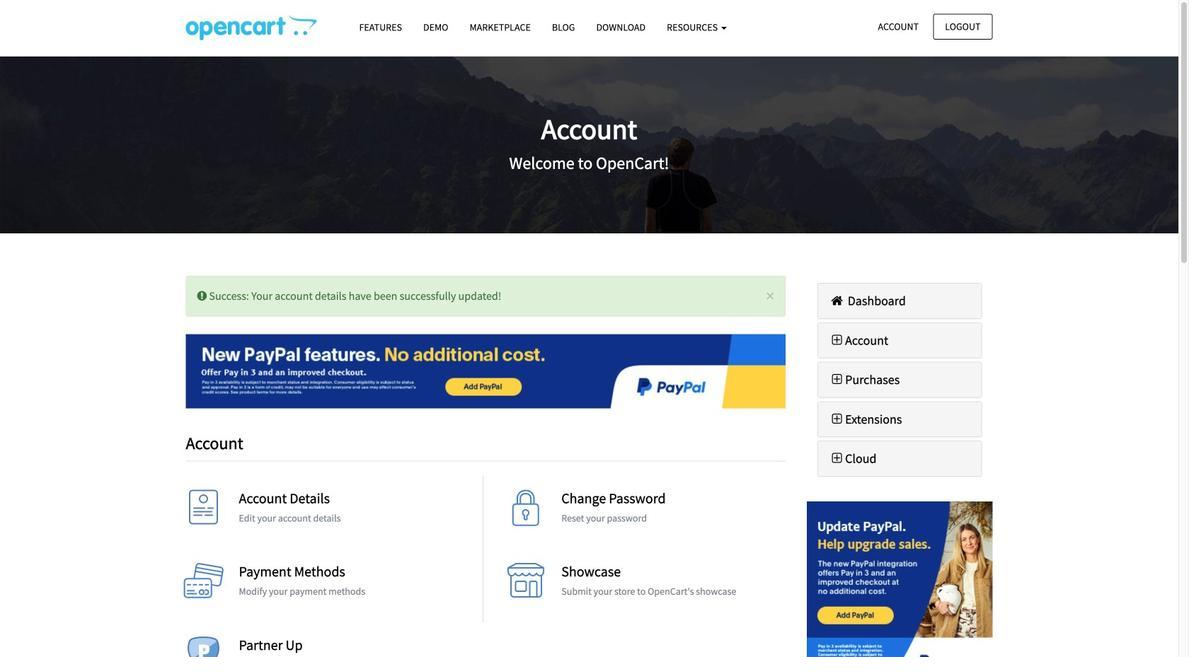 Task type: locate. For each thing, give the bounding box(es) containing it.
change password image
[[505, 490, 547, 533]]

account image
[[182, 490, 225, 533]]

paypal image
[[186, 335, 786, 409], [807, 502, 993, 658]]

1 vertical spatial paypal image
[[807, 502, 993, 658]]

1 horizontal spatial paypal image
[[807, 502, 993, 658]]

0 vertical spatial plus square o image
[[829, 373, 845, 386]]

1 vertical spatial plus square o image
[[829, 413, 845, 426]]

plus square o image
[[829, 334, 845, 347]]

apply to become a partner image
[[182, 637, 225, 658]]

plus square o image
[[829, 373, 845, 386], [829, 413, 845, 426], [829, 452, 845, 465]]

exclamation circle image
[[197, 291, 207, 302]]

1 plus square o image from the top
[[829, 373, 845, 386]]

0 horizontal spatial paypal image
[[186, 335, 786, 409]]

2 vertical spatial plus square o image
[[829, 452, 845, 465]]



Task type: describe. For each thing, give the bounding box(es) containing it.
payment methods image
[[182, 564, 225, 606]]

2 plus square o image from the top
[[829, 413, 845, 426]]

3 plus square o image from the top
[[829, 452, 845, 465]]

showcase image
[[505, 564, 547, 606]]

0 vertical spatial paypal image
[[186, 335, 786, 409]]

home image
[[829, 294, 845, 307]]

opencart - your account image
[[186, 15, 317, 40]]



Task type: vqa. For each thing, say whether or not it's contained in the screenshot.
paypal IMAGE
yes



